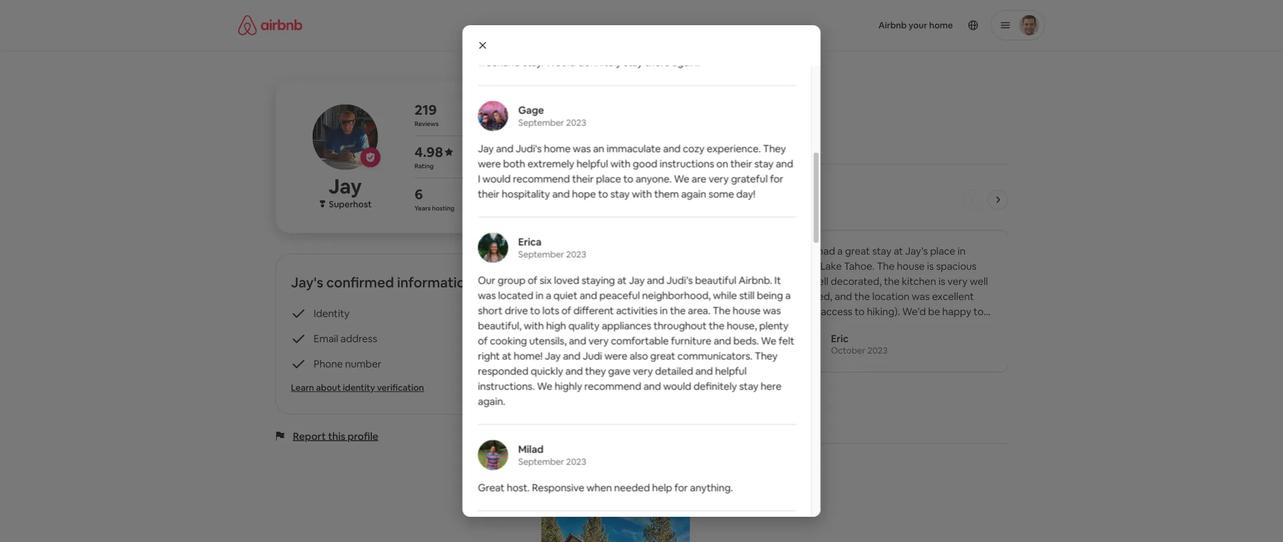 Task type: locate. For each thing, give the bounding box(es) containing it.
0 horizontal spatial their
[[478, 188, 500, 201]]

0 horizontal spatial the
[[713, 304, 731, 317]]

0 vertical spatial staying
[[523, 26, 557, 38]]

we down tahoe
[[672, 41, 686, 54]]

place
[[596, 173, 621, 185], [608, 244, 634, 257], [930, 244, 956, 257]]

their down experience.
[[731, 157, 752, 170]]

here inside "our group of six loved staying at jay and judi's beautiful airbnb. it was located in a quiet and peaceful neighborhood, while still being a short drive to lots of different activities in the area. the house was beautiful, with high quality appliances throughout the house, plenty of cooking utensils, and very comfortable furniture and beds. we felt right at home! jay and judi were also great communicators. they responded quickly and they gave very detailed and helpful instructions. we highly recommend and would definitely stay here again."
[[761, 380, 782, 393]]

everything inside "…beautiful place and everything we needed was available. experienced host.…
[[656, 244, 706, 257]]

well down spacious
[[970, 275, 988, 288]]

address
[[341, 332, 377, 345]]

2 october from the left
[[831, 345, 866, 356]]

1 vertical spatial for
[[770, 173, 784, 185]]

needed down "…beautiful
[[555, 260, 591, 273]]

recommend down "extremely"
[[513, 173, 570, 185]]

the down while
[[713, 304, 731, 317]]

it
[[727, 26, 734, 38], [775, 274, 781, 287]]

would right the i
[[483, 173, 511, 185]]

0 horizontal spatial recommend
[[513, 173, 570, 185]]

place inside the "…we had a great stay at jay's place in south lake tahoe. the house is spacious and well decorated, the kitchen is very well supplied, and the location was excellent (great access to hiking). we'd be happy to stay here again.…
[[930, 244, 956, 257]]

0 horizontal spatial a
[[546, 289, 551, 302]]

1 horizontal spatial definitely
[[694, 380, 737, 393]]

1 horizontal spatial well
[[970, 275, 988, 288]]

with inside "we loved staying at jay and judi's lovely tahoe home. it was comfortable and stocked with everything  we needed for our long weekend stay. would definitely stay there again!"
[[598, 41, 618, 54]]

at
[[559, 26, 568, 38], [894, 244, 903, 257], [617, 274, 627, 287], [502, 350, 512, 363]]

in down the neighborhood,
[[660, 304, 668, 317]]

jay and judi's home was an immaculate and cozy experience. they were both extremely helpful with good instructions on their stay and i would recommend their place to anyone. we are very grateful for their hospitality and hope to stay with them again some day!
[[478, 142, 793, 201]]

0 vertical spatial great
[[845, 244, 870, 257]]

was down kitchen
[[912, 290, 930, 303]]

judi's up the neighborhood,
[[667, 274, 693, 287]]

experienced
[[658, 260, 716, 273]]

would inside "our group of six loved staying at jay and judi's beautiful airbnb. it was located in a quiet and peaceful neighborhood, while still being a short drive to lots of different activities in the area. the house was beautiful, with high quality appliances throughout the house, plenty of cooking utensils, and very comfortable furniture and beds. we felt right at home! jay and judi were also great communicators. they responded quickly and they gave very detailed and helpful instructions. we highly recommend and would definitely stay here again."
[[663, 380, 692, 393]]

1 vertical spatial their
[[572, 173, 594, 185]]

2 horizontal spatial a
[[838, 244, 843, 257]]

jay's inside the "…we had a great stay at jay's place in south lake tahoe. the house is spacious and well decorated, the kitchen is very well supplied, and the location was excellent (great access to hiking). we'd be happy to stay here again.…
[[906, 244, 928, 257]]

1 horizontal spatial needed
[[614, 482, 650, 495]]

we inside "we loved staying at jay and judi's lovely tahoe home. it was comfortable and stocked with everything  we needed for our long weekend stay. would definitely stay there again!"
[[478, 26, 493, 38]]

and down the south
[[791, 275, 808, 288]]

1 vertical spatial definitely
[[694, 380, 737, 393]]

stay.
[[523, 56, 544, 69]]

would
[[546, 56, 576, 69]]

0 vertical spatial comfortable
[[478, 41, 536, 54]]

2023 inside eric october 2023
[[868, 345, 888, 356]]

profile
[[348, 430, 379, 443]]

needed inside "we loved staying at jay and judi's lovely tahoe home. it was comfortable and stocked with everything  we needed for our long weekend stay. would definitely stay there again!"
[[688, 41, 724, 54]]

well up supplied, at the right
[[811, 275, 829, 288]]

everything inside "we loved staying at jay and judi's lovely tahoe home. it was comfortable and stocked with everything  we needed for our long weekend stay. would definitely stay there again!"
[[620, 41, 670, 54]]

1 horizontal spatial the
[[877, 260, 895, 273]]

in right lives
[[590, 125, 598, 138]]

0 vertical spatial september
[[518, 117, 564, 128]]

we down instructions
[[674, 173, 690, 185]]

beautiful
[[695, 274, 737, 287]]

report this profile
[[293, 430, 379, 443]]

1 vertical spatial here
[[761, 380, 782, 393]]

everything down lovely
[[620, 41, 670, 54]]

1 horizontal spatial great
[[845, 244, 870, 257]]

area.
[[688, 304, 711, 317]]

here down felt
[[761, 380, 782, 393]]

1 horizontal spatial of
[[528, 274, 537, 287]]

2 vertical spatial for
[[675, 482, 688, 495]]

2023 down appliances on the bottom of page
[[632, 345, 652, 356]]

happy
[[943, 305, 972, 318]]

2023 up quiet
[[566, 249, 586, 260]]

we
[[478, 26, 493, 38], [674, 173, 690, 185], [761, 335, 777, 348], [537, 380, 552, 393]]

profile element
[[657, 0, 1046, 50]]

were inside 'jay and judi's home was an immaculate and cozy experience. they were both extremely helpful with good instructions on their stay and i would recommend their place to anyone. we are very grateful for their hospitality and hope to stay with them again some day!'
[[478, 157, 501, 170]]

with right stocked
[[598, 41, 618, 54]]

2023 inside linda october 2023
[[632, 345, 652, 356]]

september inside erica september 2023
[[518, 249, 564, 260]]

comfortable inside "we loved staying at jay and judi's lovely tahoe home. it was comfortable and stocked with everything  we needed for our long weekend stay. would definitely stay there again!"
[[478, 41, 536, 54]]

everything up experienced on the right of the page
[[656, 244, 706, 257]]

0 horizontal spatial house
[[733, 304, 761, 317]]

well
[[811, 275, 829, 288], [970, 275, 988, 288]]

1 horizontal spatial we
[[708, 244, 722, 257]]

judi's left lovely
[[608, 26, 635, 38]]

is up kitchen
[[927, 260, 934, 273]]

to
[[623, 173, 634, 185], [598, 188, 608, 201], [530, 304, 540, 317], [855, 305, 865, 318], [974, 305, 984, 318]]

at up peaceful
[[617, 274, 627, 287]]

2023
[[566, 117, 586, 128], [566, 249, 586, 260], [632, 345, 652, 356], [868, 345, 888, 356], [566, 456, 586, 468]]

information
[[397, 273, 474, 291]]

stay inside "we loved staying at jay and judi's lovely tahoe home. it was comfortable and stocked with everything  we needed for our long weekend stay. would definitely stay there again!"
[[624, 56, 643, 69]]

our
[[478, 274, 495, 287]]

very inside the "…we had a great stay at jay's place in south lake tahoe. the house is spacious and well decorated, the kitchen is very well supplied, and the location was excellent (great access to hiking). we'd be happy to stay here again.…
[[948, 275, 968, 288]]

here inside the "…we had a great stay at jay's place in south lake tahoe. the house is spacious and well decorated, the kitchen is very well supplied, and the location was excellent (great access to hiking). we'd be happy to stay here again.…
[[812, 320, 833, 333]]

gage
[[518, 104, 544, 117]]

were up the i
[[478, 157, 501, 170]]

anyone.
[[636, 173, 672, 185]]

supplied,
[[791, 290, 833, 303]]

2023 inside erica september 2023
[[566, 249, 586, 260]]

short
[[478, 304, 503, 317]]

was inside "…beautiful place and everything we needed was available. experienced host.…
[[593, 260, 611, 273]]

1 vertical spatial staying
[[582, 274, 615, 287]]

0 horizontal spatial for
[[675, 482, 688, 495]]

1 horizontal spatial it
[[775, 274, 781, 287]]

1 vertical spatial needed
[[555, 260, 591, 273]]

great inside the "…we had a great stay at jay's place in south lake tahoe. the house is spacious and well decorated, the kitchen is very well supplied, and the location was excellent (great access to hiking). we'd be happy to stay here again.…
[[845, 244, 870, 257]]

0 vertical spatial everything
[[620, 41, 670, 54]]

october
[[595, 345, 630, 356], [831, 345, 866, 356]]

for right grateful
[[770, 173, 784, 185]]

october inside eric october 2023
[[831, 345, 866, 356]]

1 september from the top
[[518, 117, 564, 128]]

0 vertical spatial needed
[[688, 41, 724, 54]]

both
[[503, 157, 525, 170]]

the up 'location'
[[884, 275, 900, 288]]

house down still
[[733, 304, 761, 317]]

2 vertical spatial september
[[518, 456, 564, 468]]

in up spacious
[[958, 244, 966, 257]]

eric october 2023
[[831, 332, 888, 356]]

again!
[[672, 56, 700, 69]]

cozy
[[683, 142, 705, 155]]

home.
[[696, 26, 725, 38]]

1 vertical spatial loved
[[554, 274, 579, 287]]

september inside milad september 2023
[[518, 456, 564, 468]]

0 vertical spatial jay's
[[542, 191, 574, 209]]

airbnb.
[[739, 274, 772, 287]]

0 horizontal spatial staying
[[523, 26, 557, 38]]

host.
[[507, 482, 530, 495]]

0 horizontal spatial well
[[811, 275, 829, 288]]

september up judi's
[[518, 117, 564, 128]]

1 horizontal spatial helpful
[[715, 365, 747, 378]]

loved
[[496, 26, 521, 38], [554, 274, 579, 287]]

house up kitchen
[[897, 260, 925, 273]]

october down again.…
[[831, 345, 866, 356]]

1 horizontal spatial october
[[831, 345, 866, 356]]

to down the good
[[623, 173, 634, 185]]

needed inside "…beautiful place and everything we needed was available. experienced host.…
[[555, 260, 591, 273]]

0 vertical spatial would
[[483, 173, 511, 185]]

for right help
[[675, 482, 688, 495]]

1 horizontal spatial recommend
[[584, 380, 641, 393]]

the right tahoe.
[[877, 260, 895, 273]]

were inside "our group of six loved staying at jay and judi's beautiful airbnb. it was located in a quiet and peaceful neighborhood, while still being a short drive to lots of different activities in the area. the house was beautiful, with high quality appliances throughout the house, plenty of cooking utensils, and very comfortable furniture and beds. we felt right at home! jay and judi were also great communicators. they responded quickly and they gave very detailed and helpful instructions. we highly recommend and would definitely stay here again."
[[604, 350, 628, 363]]

beds.
[[734, 335, 759, 348]]

email address
[[314, 332, 377, 345]]

0 vertical spatial were
[[478, 157, 501, 170]]

0 horizontal spatial we
[[672, 41, 686, 54]]

our
[[742, 41, 757, 54]]

quiet
[[553, 289, 578, 302]]

was inside "we loved staying at jay and judi's lovely tahoe home. it was comfortable and stocked with everything  we needed for our long weekend stay. would definitely stay there again!"
[[736, 26, 754, 38]]

"…beautiful
[[555, 244, 606, 257]]

loved up quiet
[[554, 274, 579, 287]]

2 september from the top
[[518, 249, 564, 260]]

1 vertical spatial helpful
[[715, 365, 747, 378]]

to up again.…
[[855, 305, 865, 318]]

this
[[328, 430, 346, 443]]

1 well from the left
[[811, 275, 829, 288]]

being
[[757, 289, 783, 302]]

their down the i
[[478, 188, 500, 201]]

at inside the "…we had a great stay at jay's place in south lake tahoe. the house is spacious and well decorated, the kitchen is very well supplied, and the location was excellent (great access to hiking). we'd be happy to stay here again.…
[[894, 244, 903, 257]]

0 vertical spatial here
[[812, 320, 833, 333]]

1 vertical spatial judi's
[[667, 274, 693, 287]]

loved inside "our group of six loved staying at jay and judi's beautiful airbnb. it was located in a quiet and peaceful neighborhood, while still being a short drive to lots of different activities in the area. the house was beautiful, with high quality appliances throughout the house, plenty of cooking utensils, and very comfortable furniture and beds. we felt right at home! jay and judi were also great communicators. they responded quickly and they gave very detailed and helpful instructions. we highly recommend and would definitely stay here again."
[[554, 274, 579, 287]]

we up 'weekend'
[[478, 26, 493, 38]]

helpful down communicators.
[[715, 365, 747, 378]]

to left lots
[[530, 304, 540, 317]]

1 horizontal spatial house
[[897, 260, 925, 273]]

was down "…beautiful
[[593, 260, 611, 273]]

great
[[845, 244, 870, 257], [650, 350, 675, 363]]

to right happy
[[974, 305, 984, 318]]

the inside the "…we had a great stay at jay's place in south lake tahoe. the house is spacious and well decorated, the kitchen is very well supplied, and the location was excellent (great access to hiking). we'd be happy to stay here again.…
[[877, 260, 895, 273]]

and left judi
[[563, 350, 581, 363]]

2023 inside gage september 2023
[[566, 117, 586, 128]]

spacious
[[936, 260, 977, 273]]

loved inside "we loved staying at jay and judi's lovely tahoe home. it was comfortable and stocked with everything  we needed for our long weekend stay. would definitely stay there again!"
[[496, 26, 521, 38]]

1 vertical spatial everything
[[656, 244, 706, 257]]

linda user profile image
[[555, 329, 585, 360], [555, 329, 585, 360]]

we inside "…beautiful place and everything we needed was available. experienced host.…
[[708, 244, 722, 257]]

with inside "our group of six loved staying at jay and judi's beautiful airbnb. it was located in a quiet and peaceful neighborhood, while still being a short drive to lots of different activities in the area. the house was beautiful, with high quality appliances throughout the house, plenty of cooking utensils, and very comfortable furniture and beds. we felt right at home! jay and judi were also great communicators. they responded quickly and they gave very detailed and helpful instructions. we highly recommend and would definitely stay here again."
[[524, 320, 544, 332]]

the
[[884, 275, 900, 288], [855, 290, 870, 303], [670, 304, 686, 317], [709, 320, 725, 332]]

definitely down communicators.
[[694, 380, 737, 393]]

jay's
[[291, 273, 323, 291]]

definitely
[[578, 56, 621, 69], [694, 380, 737, 393]]

comfortable
[[478, 41, 536, 54], [611, 335, 669, 348]]

1 horizontal spatial loved
[[554, 274, 579, 287]]

0 horizontal spatial helpful
[[577, 157, 608, 170]]

at up kitchen
[[894, 244, 903, 257]]

jay's for jay's reviews
[[542, 191, 574, 209]]

eric user profile image
[[791, 329, 821, 360], [791, 329, 821, 360]]

the down decorated, at the bottom right
[[855, 290, 870, 303]]

0 horizontal spatial would
[[483, 173, 511, 185]]

0 vertical spatial house
[[897, 260, 925, 273]]

and up 'available.'
[[636, 244, 653, 257]]

needed left help
[[614, 482, 650, 495]]

0 horizontal spatial october
[[595, 345, 630, 356]]

2 vertical spatial jay's
[[542, 468, 574, 486]]

3 september from the top
[[518, 456, 564, 468]]

1 vertical spatial we
[[708, 244, 722, 257]]

2023 for erica
[[566, 249, 586, 260]]

a right had
[[838, 244, 843, 257]]

definitely inside "our group of six loved staying at jay and judi's beautiful airbnb. it was located in a quiet and peaceful neighborhood, while still being a short drive to lots of different activities in the area. the house was beautiful, with high quality appliances throughout the house, plenty of cooking utensils, and very comfortable furniture and beds. we felt right at home! jay and judi were also great communicators. they responded quickly and they gave very detailed and helpful instructions. we highly recommend and would definitely stay here again."
[[694, 380, 737, 393]]

1 vertical spatial they
[[755, 350, 778, 363]]

0 horizontal spatial here
[[761, 380, 782, 393]]

1 vertical spatial the
[[713, 304, 731, 317]]

1 horizontal spatial for
[[726, 41, 740, 54]]

1 horizontal spatial were
[[604, 350, 628, 363]]

and left the hope
[[552, 188, 570, 201]]

milad user profile image
[[478, 440, 508, 471], [478, 440, 508, 471]]

at up stocked
[[559, 26, 568, 38]]

2 horizontal spatial their
[[731, 157, 752, 170]]

of left six
[[528, 274, 537, 287]]

stay left there
[[624, 56, 643, 69]]

our group of six loved staying at jay and judi's beautiful airbnb. it was located in a quiet and peaceful neighborhood, while still being a short drive to lots of different activities in the area. the house was beautiful, with high quality appliances throughout the house, plenty of cooking utensils, and very comfortable furniture and beds. we felt right at home! jay and judi were also great communicators. they responded quickly and they gave very detailed and helpful instructions. we highly recommend and would definitely stay here again.
[[478, 274, 795, 408]]

2 horizontal spatial needed
[[688, 41, 724, 54]]

october inside linda october 2023
[[595, 345, 630, 356]]

identity
[[343, 382, 375, 394]]

was inside 'jay and judi's home was an immaculate and cozy experience. they were both extremely helpful with good instructions on their stay and i would recommend their place to anyone. we are very grateful for their hospitality and hope to stay with them again some day!'
[[573, 142, 591, 155]]

2023 down again.…
[[868, 345, 888, 356]]

2 vertical spatial of
[[478, 335, 488, 348]]

1 vertical spatial is
[[939, 275, 946, 288]]

0 horizontal spatial comfortable
[[478, 41, 536, 54]]

they down beds.
[[755, 350, 778, 363]]

their up the hope
[[572, 173, 594, 185]]

verified host image
[[366, 152, 376, 163]]

2023 up home
[[566, 117, 586, 128]]

1 vertical spatial were
[[604, 350, 628, 363]]

very up judi
[[589, 335, 609, 348]]

i
[[478, 173, 480, 185]]

of
[[528, 274, 537, 287], [562, 304, 571, 317], [478, 335, 488, 348]]

0 vertical spatial recommend
[[513, 173, 570, 185]]

0 vertical spatial for
[[726, 41, 740, 54]]

great
[[478, 482, 505, 495]]

1 october from the left
[[595, 345, 630, 356]]

rating
[[415, 162, 434, 170]]

their
[[731, 157, 752, 170], [572, 173, 594, 185], [478, 188, 500, 201]]

1 horizontal spatial would
[[663, 380, 692, 393]]

and down communicators.
[[695, 365, 713, 378]]

219 reviews
[[415, 101, 439, 128]]

2023 inside milad september 2023
[[566, 456, 586, 468]]

september up six
[[518, 249, 564, 260]]

2023 up jay's listings on the left bottom
[[566, 456, 586, 468]]

house inside the "…we had a great stay at jay's place in south lake tahoe. the house is spacious and well decorated, the kitchen is very well supplied, and the location was excellent (great access to hiking). we'd be happy to stay here again.…
[[897, 260, 925, 273]]

jay user profile image
[[313, 104, 378, 170], [313, 104, 378, 170]]

a right being
[[786, 289, 791, 302]]

judi's inside "we loved staying at jay and judi's lovely tahoe home. it was comfortable and stocked with everything  we needed for our long weekend stay. would definitely stay there again!"
[[608, 26, 635, 38]]

recommend inside 'jay and judi's home was an immaculate and cozy experience. they were both extremely helpful with good instructions on their stay and i would recommend their place to anyone. we are very grateful for their hospitality and hope to stay with them again some day!'
[[513, 173, 570, 185]]

it right home.
[[727, 26, 734, 38]]

2 well from the left
[[970, 275, 988, 288]]

and down detailed
[[644, 380, 661, 393]]

with up utensils,
[[524, 320, 544, 332]]

eric
[[831, 332, 849, 345]]

1 vertical spatial would
[[663, 380, 692, 393]]

place up 'available.'
[[608, 244, 634, 257]]

1 horizontal spatial judi's
[[667, 274, 693, 287]]

everything
[[620, 41, 670, 54], [656, 244, 706, 257]]

was
[[736, 26, 754, 38], [573, 142, 591, 155], [593, 260, 611, 273], [478, 289, 496, 302], [912, 290, 930, 303], [763, 304, 781, 317]]

0 vertical spatial of
[[528, 274, 537, 287]]

0 vertical spatial judi's
[[608, 26, 635, 38]]

judi's
[[608, 26, 635, 38], [667, 274, 693, 287]]

1 vertical spatial comfortable
[[611, 335, 669, 348]]

right
[[478, 350, 500, 363]]

0 vertical spatial helpful
[[577, 157, 608, 170]]

jay's up kitchen
[[906, 244, 928, 257]]

recommend
[[513, 173, 570, 185], [584, 380, 641, 393]]

september
[[518, 117, 564, 128], [518, 249, 564, 260], [518, 456, 564, 468]]

0 horizontal spatial were
[[478, 157, 501, 170]]

1 horizontal spatial comfortable
[[611, 335, 669, 348]]

a inside the "…we had a great stay at jay's place in south lake tahoe. the house is spacious and well decorated, the kitchen is very well supplied, and the location was excellent (great access to hiking). we'd be happy to stay here again.…
[[838, 244, 843, 257]]

september for erica
[[518, 249, 564, 260]]

0 horizontal spatial it
[[727, 26, 734, 38]]

0 vertical spatial definitely
[[578, 56, 621, 69]]

at inside "we loved staying at jay and judi's lovely tahoe home. it was comfortable and stocked with everything  we needed for our long weekend stay. would definitely stay there again!"
[[559, 26, 568, 38]]

1 horizontal spatial their
[[572, 173, 594, 185]]

we up host.…
[[708, 244, 722, 257]]

1 vertical spatial great
[[650, 350, 675, 363]]

comfortable up the "also"
[[611, 335, 669, 348]]

different
[[574, 304, 614, 317]]

six
[[540, 274, 552, 287]]

hosting
[[432, 204, 455, 212]]

jay's down "extremely"
[[542, 191, 574, 209]]

throughout
[[654, 320, 707, 332]]

the down area. at bottom
[[709, 320, 725, 332]]

place up spacious
[[930, 244, 956, 257]]

0 horizontal spatial definitely
[[578, 56, 621, 69]]

1 vertical spatial house
[[733, 304, 761, 317]]

and up stay.
[[538, 41, 556, 54]]

needed down home.
[[688, 41, 724, 54]]

was up our
[[736, 26, 754, 38]]

stay inside "our group of six loved staying at jay and judi's beautiful airbnb. it was located in a quiet and peaceful neighborhood, while still being a short drive to lots of different activities in the area. the house was beautiful, with high quality appliances throughout the house, plenty of cooking utensils, and very comfortable furniture and beds. we felt right at home! jay and judi were also great communicators. they responded quickly and they gave very detailed and helpful instructions. we highly recommend and would definitely stay here again."
[[739, 380, 759, 393]]

stay down communicators.
[[739, 380, 759, 393]]

help
[[652, 482, 672, 495]]

1 vertical spatial jay's
[[906, 244, 928, 257]]

is up excellent on the bottom
[[939, 275, 946, 288]]

0 horizontal spatial of
[[478, 335, 488, 348]]

0 vertical spatial we
[[672, 41, 686, 54]]

september inside gage september 2023
[[518, 117, 564, 128]]

there
[[645, 56, 670, 69]]

very down the "also"
[[633, 365, 653, 378]]

very down spacious
[[948, 275, 968, 288]]

1 vertical spatial recommend
[[584, 380, 641, 393]]

0 horizontal spatial is
[[927, 260, 934, 273]]

encinitas, ca
[[600, 125, 660, 138]]

0 vertical spatial their
[[731, 157, 752, 170]]

0 horizontal spatial judi's
[[608, 26, 635, 38]]

jay's down milad september 2023
[[542, 468, 574, 486]]

and up communicators.
[[714, 335, 731, 348]]

0 horizontal spatial great
[[650, 350, 675, 363]]

for inside "we loved staying at jay and judi's lovely tahoe home. it was comfortable and stocked with everything  we needed for our long weekend stay. would definitely stay there again!"
[[726, 41, 740, 54]]

still
[[739, 289, 755, 302]]

were up gave
[[604, 350, 628, 363]]

we
[[672, 41, 686, 54], [708, 244, 722, 257]]

staying up stay.
[[523, 26, 557, 38]]

1 horizontal spatial staying
[[582, 274, 615, 287]]

stay
[[624, 56, 643, 69], [755, 157, 774, 170], [611, 188, 630, 201], [872, 244, 892, 257], [791, 320, 810, 333], [739, 380, 759, 393]]

0 horizontal spatial loved
[[496, 26, 521, 38]]

here down access
[[812, 320, 833, 333]]

2 horizontal spatial for
[[770, 173, 784, 185]]

great up detailed
[[650, 350, 675, 363]]

0 vertical spatial loved
[[496, 26, 521, 38]]

house,
[[727, 320, 757, 332]]

was down being
[[763, 304, 781, 317]]

0 vertical spatial it
[[727, 26, 734, 38]]

1 horizontal spatial here
[[812, 320, 833, 333]]

0 horizontal spatial needed
[[555, 260, 591, 273]]

2 horizontal spatial of
[[562, 304, 571, 317]]



Task type: vqa. For each thing, say whether or not it's contained in the screenshot.
the leftmost WERE
yes



Task type: describe. For each thing, give the bounding box(es) containing it.
lovely
[[637, 26, 663, 38]]

erica
[[518, 236, 542, 249]]

host.…
[[718, 260, 748, 273]]

report
[[293, 430, 326, 443]]

instructions.
[[478, 380, 535, 393]]

october for linda
[[595, 345, 630, 356]]

anything.
[[690, 482, 733, 495]]

and right on
[[776, 157, 793, 170]]

was down the our
[[478, 289, 496, 302]]

to inside "our group of six loved staying at jay and judi's beautiful airbnb. it was located in a quiet and peaceful neighborhood, while still being a short drive to lots of different activities in the area. the house was beautiful, with high quality appliances throughout the house, plenty of cooking utensils, and very comfortable furniture and beds. we felt right at home! jay and judi were also great communicators. they responded quickly and they gave very detailed and helpful instructions. we highly recommend and would definitely stay here again."
[[530, 304, 540, 317]]

on
[[717, 157, 728, 170]]

staying inside "our group of six loved staying at jay and judi's beautiful airbnb. it was located in a quiet and peaceful neighborhood, while still being a short drive to lots of different activities in the area. the house was beautiful, with high quality appliances throughout the house, plenty of cooking utensils, and very comfortable furniture and beds. we felt right at home! jay and judi were also great communicators. they responded quickly and they gave very detailed and helpful instructions. we highly recommend and would definitely stay here again."
[[582, 274, 615, 287]]

excellent
[[932, 290, 974, 303]]

highly
[[555, 380, 582, 393]]

stay right the hope
[[611, 188, 630, 201]]

identity
[[314, 307, 350, 320]]

jay's reviews
[[542, 191, 627, 209]]

and down "…beautiful place and everything we needed was available. experienced host.…
[[647, 274, 665, 287]]

and up stocked
[[589, 26, 606, 38]]

neighborhood,
[[642, 289, 711, 302]]

the down the neighborhood,
[[670, 304, 686, 317]]

superhost
[[329, 198, 372, 210]]

learn about identity verification button
[[291, 382, 475, 394]]

2 vertical spatial needed
[[614, 482, 650, 495]]

helpful inside "our group of six loved staying at jay and judi's beautiful airbnb. it was located in a quiet and peaceful neighborhood, while still being a short drive to lots of different activities in the area. the house was beautiful, with high quality appliances throughout the house, plenty of cooking utensils, and very comfortable furniture and beds. we felt right at home! jay and judi were also great communicators. they responded quickly and they gave very detailed and helpful instructions. we highly recommend and would definitely stay here again."
[[715, 365, 747, 378]]

jay's confirmed information
[[291, 273, 474, 291]]

was inside the "…we had a great stay at jay's place in south lake tahoe. the house is spacious and well decorated, the kitchen is very well supplied, and the location was excellent (great access to hiking). we'd be happy to stay here again.…
[[912, 290, 930, 303]]

and up 'different'
[[580, 289, 597, 302]]

learn about identity verification
[[291, 382, 424, 394]]

appliances
[[602, 320, 652, 332]]

would inside 'jay and judi's home was an immaculate and cozy experience. they were both extremely helpful with good instructions on their stay and i would recommend their place to anyone. we are very grateful for their hospitality and hope to stay with them again some day!'
[[483, 173, 511, 185]]

lives
[[564, 125, 587, 138]]

beautiful,
[[478, 320, 522, 332]]

good
[[633, 157, 658, 170]]

judi
[[583, 350, 602, 363]]

day!
[[736, 188, 756, 201]]

gave
[[608, 365, 631, 378]]

phone number
[[314, 357, 382, 370]]

grateful
[[731, 173, 768, 185]]

september for gage
[[518, 117, 564, 128]]

with down immaculate
[[610, 157, 631, 170]]

we down plenty
[[761, 335, 777, 348]]

again.…
[[835, 320, 870, 333]]

and up access
[[835, 290, 852, 303]]

extremely
[[528, 157, 574, 170]]

verification
[[377, 382, 424, 394]]

linda october 2023
[[595, 332, 652, 356]]

in down six
[[536, 289, 544, 302]]

october for eric
[[831, 345, 866, 356]]

responded
[[478, 365, 529, 378]]

again.
[[478, 395, 505, 408]]

experience.
[[707, 142, 761, 155]]

detailed
[[655, 365, 693, 378]]

0 vertical spatial is
[[927, 260, 934, 273]]

confirmed
[[326, 273, 394, 291]]

stay down (great
[[791, 320, 810, 333]]

"…beautiful place and everything we needed was available. experienced host.…
[[555, 244, 748, 273]]

are
[[692, 173, 707, 185]]

jay inside "we loved staying at jay and judi's lovely tahoe home. it was comfortable and stocked with everything  we needed for our long weekend stay. would definitely stay there again!"
[[570, 26, 586, 38]]

kitchen
[[902, 275, 937, 288]]

lives in encinitas, ca
[[564, 125, 660, 138]]

it inside "our group of six loved staying at jay and judi's beautiful airbnb. it was located in a quiet and peaceful neighborhood, while still being a short drive to lots of different activities in the area. the house was beautiful, with high quality appliances throughout the house, plenty of cooking utensils, and very comfortable furniture and beds. we felt right at home! jay and judi were also great communicators. they responded quickly and they gave very detailed and helpful instructions. we highly recommend and would definitely stay here again."
[[775, 274, 781, 287]]

they
[[585, 365, 606, 378]]

lake
[[820, 260, 842, 273]]

jay's for jay's listings
[[542, 468, 574, 486]]

located
[[498, 289, 533, 302]]

recommend inside "our group of six loved staying at jay and judi's beautiful airbnb. it was located in a quiet and peaceful neighborhood, while still being a short drive to lots of different activities in the area. the house was beautiful, with high quality appliances throughout the house, plenty of cooking utensils, and very comfortable furniture and beds. we felt right at home! jay and judi were also great communicators. they responded quickly and they gave very detailed and helpful instructions. we highly recommend and would definitely stay here again."
[[584, 380, 641, 393]]

we inside "we loved staying at jay and judi's lovely tahoe home. it was comfortable and stocked with everything  we needed for our long weekend stay. would definitely stay there again!"
[[672, 41, 686, 54]]

definitely inside "we loved staying at jay and judi's lovely tahoe home. it was comfortable and stocked with everything  we needed for our long weekend stay. would definitely stay there again!"
[[578, 56, 621, 69]]

we down quickly
[[537, 380, 552, 393]]

stay up grateful
[[755, 157, 774, 170]]

and up both
[[496, 142, 514, 155]]

great host. responsive when needed help for anything.
[[478, 482, 733, 495]]

home
[[544, 142, 571, 155]]

and up instructions
[[663, 142, 681, 155]]

also
[[630, 350, 648, 363]]

2023 for gage
[[566, 117, 586, 128]]

erica user profile image
[[478, 233, 508, 263]]

4.98
[[415, 143, 443, 161]]

to right the hope
[[598, 188, 608, 201]]

september for milad
[[518, 456, 564, 468]]

number
[[345, 357, 382, 370]]

staying inside "we loved staying at jay and judi's lovely tahoe home. it was comfortable and stocked with everything  we needed for our long weekend stay. would definitely stay there again!"
[[523, 26, 557, 38]]

in inside the "…we had a great stay at jay's place in south lake tahoe. the house is spacious and well decorated, the kitchen is very well supplied, and the location was excellent (great access to hiking). we'd be happy to stay here again.…
[[958, 244, 966, 257]]

house inside "our group of six loved staying at jay and judi's beautiful airbnb. it was located in a quiet and peaceful neighborhood, while still being a short drive to lots of different activities in the area. the house was beautiful, with high quality appliances throughout the house, plenty of cooking utensils, and very comfortable furniture and beds. we felt right at home! jay and judi were also great communicators. they responded quickly and they gave very detailed and helpful instructions. we highly recommend and would definitely stay here again."
[[733, 304, 761, 317]]

stocked
[[558, 41, 595, 54]]

plenty
[[759, 320, 789, 332]]

6 years hosting
[[415, 185, 455, 212]]

stay up tahoe.
[[872, 244, 892, 257]]

tahoe.
[[844, 260, 875, 273]]

judi's inside "our group of six loved staying at jay and judi's beautiful airbnb. it was located in a quiet and peaceful neighborhood, while still being a short drive to lots of different activities in the area. the house was beautiful, with high quality appliances throughout the house, plenty of cooking utensils, and very comfortable furniture and beds. we felt right at home! jay and judi were also great communicators. they responded quickly and they gave very detailed and helpful instructions. we highly recommend and would definitely stay here again."
[[667, 274, 693, 287]]

place inside "…beautiful place and everything we needed was available. experienced host.…
[[608, 244, 634, 257]]

linda
[[595, 332, 621, 345]]

we loved staying at jay and judi's lovely tahoe home. it was comfortable and stocked with everything  we needed for our long weekend stay. would definitely stay there again!
[[478, 26, 780, 69]]

lots
[[542, 304, 559, 317]]

they inside "our group of six loved staying at jay and judi's beautiful airbnb. it was located in a quiet and peaceful neighborhood, while still being a short drive to lots of different activities in the area. the house was beautiful, with high quality appliances throughout the house, plenty of cooking utensils, and very comfortable furniture and beds. we felt right at home! jay and judi were also great communicators. they responded quickly and they gave very detailed and helpful instructions. we highly recommend and would definitely stay here again."
[[755, 350, 778, 363]]

gage user profile image
[[478, 101, 508, 131]]

at down "cooking"
[[502, 350, 512, 363]]

high
[[546, 320, 566, 332]]

hiking).
[[867, 305, 900, 318]]

1 vertical spatial of
[[562, 304, 571, 317]]

milad
[[518, 443, 544, 456]]

227 reviews dialog
[[463, 0, 821, 517]]

an
[[593, 142, 604, 155]]

responsive
[[532, 482, 584, 495]]

2023 for eric
[[868, 345, 888, 356]]

great inside "our group of six loved staying at jay and judi's beautiful airbnb. it was located in a quiet and peaceful neighborhood, while still being a short drive to lots of different activities in the area. the house was beautiful, with high quality appliances throughout the house, plenty of cooking utensils, and very comfortable furniture and beds. we felt right at home! jay and judi were also great communicators. they responded quickly and they gave very detailed and helpful instructions. we highly recommend and would definitely stay here again."
[[650, 350, 675, 363]]

we'd
[[903, 305, 926, 318]]

gage user profile image
[[478, 101, 508, 131]]

2 vertical spatial their
[[478, 188, 500, 201]]

helpful inside 'jay and judi's home was an immaculate and cozy experience. they were both extremely helpful with good instructions on their stay and i would recommend their place to anyone. we are very grateful for their hospitality and hope to stay with them again some day!'
[[577, 157, 608, 170]]

the inside "our group of six loved staying at jay and judi's beautiful airbnb. it was located in a quiet and peaceful neighborhood, while still being a short drive to lots of different activities in the area. the house was beautiful, with high quality appliances throughout the house, plenty of cooking utensils, and very comfortable furniture and beds. we felt right at home! jay and judi were also great communicators. they responded quickly and they gave very detailed and helpful instructions. we highly recommend and would definitely stay here again."
[[713, 304, 731, 317]]

about
[[316, 382, 341, 394]]

hope
[[572, 188, 596, 201]]

it inside "we loved staying at jay and judi's lovely tahoe home. it was comfortable and stocked with everything  we needed for our long weekend stay. would definitely stay there again!"
[[727, 26, 734, 38]]

had
[[818, 244, 835, 257]]

available.
[[613, 260, 656, 273]]

jay inside 'jay and judi's home was an immaculate and cozy experience. they were both extremely helpful with good instructions on their stay and i would recommend their place to anyone. we are very grateful for their hospitality and hope to stay with them again some day!'
[[478, 142, 494, 155]]

comfortable inside "our group of six loved staying at jay and judi's beautiful airbnb. it was located in a quiet and peaceful neighborhood, while still being a short drive to lots of different activities in the area. the house was beautiful, with high quality appliances throughout the house, plenty of cooking utensils, and very comfortable furniture and beds. we felt right at home! jay and judi were also great communicators. they responded quickly and they gave very detailed and helpful instructions. we highly recommend and would definitely stay here again."
[[611, 335, 669, 348]]

6
[[415, 185, 423, 203]]

they inside 'jay and judi's home was an immaculate and cozy experience. they were both extremely helpful with good instructions on their stay and i would recommend their place to anyone. we are very grateful for their hospitality and hope to stay with them again some day!'
[[763, 142, 786, 155]]

access
[[821, 305, 853, 318]]

and down quality
[[569, 335, 586, 348]]

place inside 'jay and judi's home was an immaculate and cozy experience. they were both extremely helpful with good instructions on their stay and i would recommend their place to anyone. we are very grateful for their hospitality and hope to stay with them again some day!'
[[596, 173, 621, 185]]

we inside 'jay and judi's home was an immaculate and cozy experience. they were both extremely helpful with good instructions on their stay and i would recommend their place to anyone. we are very grateful for their hospitality and hope to stay with them again some day!'
[[674, 173, 690, 185]]

for inside 'jay and judi's home was an immaculate and cozy experience. they were both extremely helpful with good instructions on their stay and i would recommend their place to anyone. we are very grateful for their hospitality and hope to stay with them again some day!'
[[770, 173, 784, 185]]

tahoe
[[666, 26, 694, 38]]

and up the 'highly'
[[565, 365, 583, 378]]

them
[[654, 188, 679, 201]]

(great
[[791, 305, 819, 318]]

very inside 'jay and judi's home was an immaculate and cozy experience. they were both extremely helpful with good instructions on their stay and i would recommend their place to anyone. we are very grateful for their hospitality and hope to stay with them again some day!'
[[709, 173, 729, 185]]

"…we had a great stay at jay's place in south lake tahoe. the house is spacious and well decorated, the kitchen is very well supplied, and the location was excellent (great access to hiking). we'd be happy to stay here again.…
[[791, 244, 988, 333]]

219
[[415, 101, 437, 119]]

2023 for milad
[[566, 456, 586, 468]]

instructions
[[660, 157, 714, 170]]

and inside "…beautiful place and everything we needed was available. experienced host.…
[[636, 244, 653, 257]]

2023 for linda
[[632, 345, 652, 356]]

learn
[[291, 382, 314, 394]]

about
[[542, 74, 603, 100]]

reviews
[[577, 191, 627, 209]]

erica user profile image
[[478, 233, 508, 263]]

1 horizontal spatial a
[[786, 289, 791, 302]]

milad september 2023
[[518, 443, 586, 468]]

with down anyone.
[[632, 188, 652, 201]]



